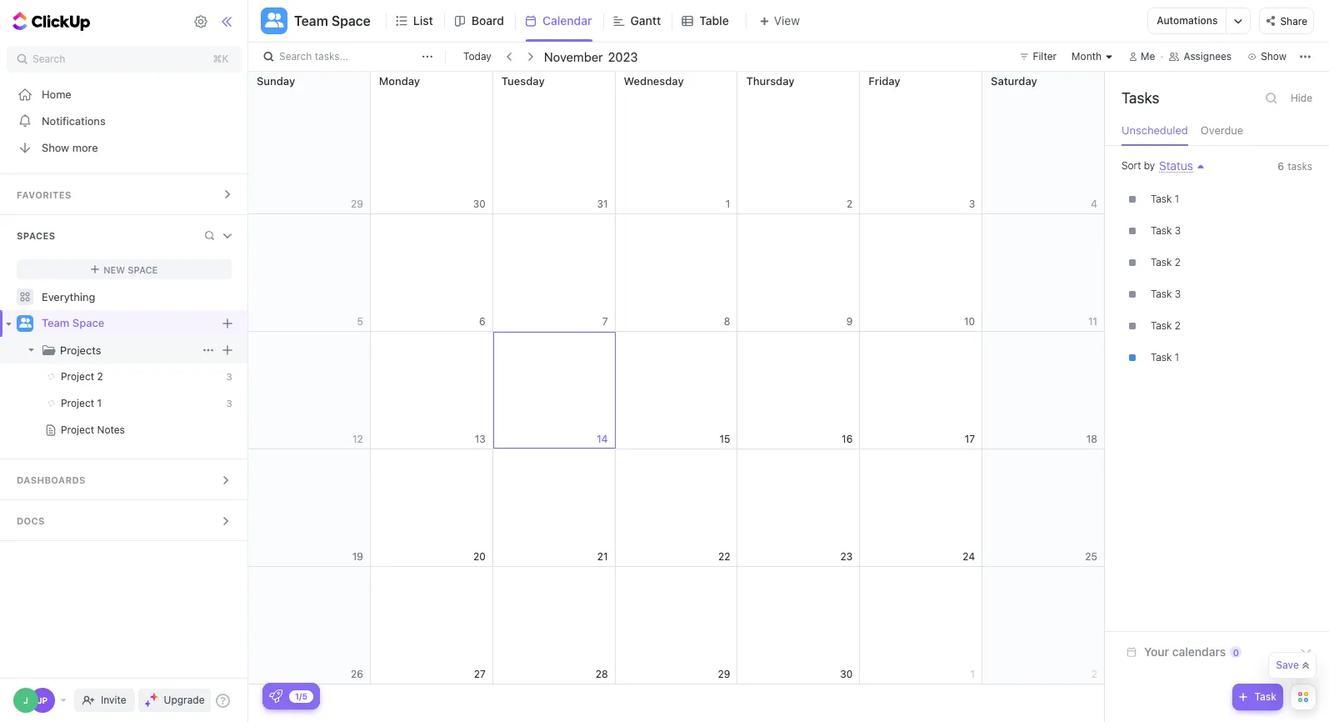Task type: describe. For each thing, give the bounding box(es) containing it.
team for team space "link"
[[42, 316, 69, 330]]

21
[[598, 550, 608, 562]]

sort by
[[1122, 159, 1156, 172]]

automations button
[[1149, 8, 1227, 33]]

share button
[[1260, 8, 1315, 34]]

wednesday
[[624, 74, 684, 88]]

thursday
[[747, 74, 795, 88]]

0
[[1234, 647, 1240, 657]]

10
[[965, 315, 976, 327]]

status
[[1160, 158, 1194, 173]]

more
[[72, 140, 98, 154]]

list link
[[413, 0, 440, 42]]

sunday
[[257, 74, 295, 88]]

5
[[357, 315, 363, 327]]

your
[[1145, 645, 1170, 659]]

list
[[413, 13, 433, 28]]

automations
[[1158, 14, 1219, 27]]

notifications link
[[0, 108, 249, 134]]

11
[[1089, 315, 1098, 327]]

project for project notes
[[61, 424, 94, 436]]

project 2 link
[[0, 364, 216, 390]]

14
[[597, 432, 608, 445]]

gantt
[[631, 13, 661, 28]]

table
[[700, 13, 729, 28]]

‎task 2
[[1152, 319, 1181, 332]]

filter button
[[1014, 47, 1064, 67]]

project for project 2
[[61, 370, 94, 383]]

0 vertical spatial 29
[[351, 197, 363, 210]]

15
[[720, 432, 731, 445]]

show for show more
[[42, 140, 69, 154]]

notifications
[[42, 114, 106, 127]]

1 vertical spatial space
[[128, 264, 158, 275]]

8
[[724, 315, 731, 327]]

sparkle svg 1 image
[[150, 693, 158, 701]]

tasks
[[1122, 89, 1160, 107]]

assignees button
[[1163, 47, 1240, 67]]

share
[[1281, 15, 1308, 27]]

notes
[[97, 424, 125, 436]]

upgrade
[[164, 694, 205, 706]]

1/5
[[295, 691, 308, 701]]

team space for team space button
[[294, 13, 371, 28]]

j
[[23, 695, 28, 705]]

tasks
[[1288, 160, 1313, 173]]

project 1
[[61, 397, 102, 409]]

calendar link
[[543, 0, 599, 42]]

november
[[544, 49, 603, 64]]

by
[[1145, 159, 1156, 172]]

search for search tasks...
[[279, 50, 312, 63]]

show button
[[1243, 47, 1292, 67]]

2 for task 2
[[1175, 256, 1181, 269]]

team for team space button
[[294, 13, 328, 28]]

project for project 1
[[61, 397, 94, 409]]

search tasks...
[[279, 50, 349, 63]]

‎task for ‎task 1
[[1152, 193, 1173, 205]]

jp
[[37, 695, 48, 705]]

4
[[1092, 197, 1098, 210]]

2 for ‎task 2
[[1175, 319, 1181, 332]]

search for search
[[33, 53, 65, 65]]

row containing 5
[[248, 214, 1106, 332]]

project notes link
[[0, 417, 216, 444]]

16
[[842, 432, 853, 445]]

tasks...
[[315, 50, 349, 63]]

19
[[352, 550, 363, 562]]

27
[[474, 667, 486, 680]]

docs
[[17, 515, 45, 526]]

25
[[1086, 550, 1098, 562]]

20
[[474, 550, 486, 562]]

onboarding checklist button element
[[269, 690, 283, 703]]

unscheduled
[[1122, 123, 1189, 137]]

home
[[42, 87, 72, 100]]

me
[[1142, 50, 1156, 63]]

space for team space button
[[332, 13, 371, 28]]

project notes
[[61, 424, 125, 436]]

monday
[[379, 74, 420, 88]]

your calendars 0
[[1145, 645, 1240, 659]]

table link
[[700, 0, 736, 42]]

spaces
[[17, 230, 55, 241]]



Task type: vqa. For each thing, say whether or not it's contained in the screenshot.


Task type: locate. For each thing, give the bounding box(es) containing it.
upgrade link
[[138, 689, 211, 712]]

team down everything
[[42, 316, 69, 330]]

5 row from the top
[[248, 567, 1106, 685]]

show inside sidebar navigation
[[42, 140, 69, 154]]

0 vertical spatial team
[[294, 13, 328, 28]]

invite
[[101, 694, 126, 706]]

1 vertical spatial task 3
[[1152, 288, 1182, 300]]

0 vertical spatial team space
[[294, 13, 371, 28]]

november 2023
[[544, 49, 638, 64]]

team inside "link"
[[42, 316, 69, 330]]

new
[[104, 264, 125, 275]]

1 horizontal spatial 29
[[718, 667, 731, 680]]

gantt link
[[631, 0, 668, 42]]

sort
[[1122, 159, 1142, 172]]

month
[[1072, 50, 1102, 63]]

space for team space "link"
[[72, 316, 105, 330]]

everything link
[[0, 284, 249, 310]]

0 vertical spatial show
[[1262, 50, 1287, 63]]

9
[[847, 315, 853, 327]]

‎task down by
[[1152, 193, 1173, 205]]

dashboards
[[17, 474, 86, 485]]

1 ‎task from the top
[[1152, 193, 1173, 205]]

1 horizontal spatial 6
[[1279, 160, 1285, 173]]

project 2
[[61, 370, 103, 383]]

1 horizontal spatial team space
[[294, 13, 371, 28]]

1
[[1175, 193, 1180, 205], [726, 197, 731, 210], [1175, 351, 1180, 364], [97, 397, 102, 409], [971, 667, 976, 680]]

project down the project 1
[[61, 424, 94, 436]]

grid containing sunday
[[248, 72, 1106, 722]]

team space button
[[288, 3, 371, 39]]

overdue
[[1201, 123, 1244, 137]]

new space
[[104, 264, 158, 275]]

2 project from the top
[[61, 397, 94, 409]]

space inside team space button
[[332, 13, 371, 28]]

7
[[603, 315, 608, 327]]

1 project from the top
[[61, 370, 94, 383]]

2 horizontal spatial space
[[332, 13, 371, 28]]

space up search tasks... text box
[[332, 13, 371, 28]]

space right new
[[128, 264, 158, 275]]

search up sunday
[[279, 50, 312, 63]]

space inside team space "link"
[[72, 316, 105, 330]]

22
[[719, 550, 731, 562]]

space up projects
[[72, 316, 105, 330]]

1 horizontal spatial team
[[294, 13, 328, 28]]

0 vertical spatial 6
[[1279, 160, 1285, 173]]

1 vertical spatial ‎task
[[1152, 319, 1173, 332]]

2 ‎task from the top
[[1152, 319, 1173, 332]]

30
[[473, 197, 486, 210], [841, 667, 853, 680]]

4 row from the top
[[248, 449, 1106, 567]]

friday
[[869, 74, 901, 88]]

team space down everything
[[42, 316, 105, 330]]

month button
[[1067, 47, 1120, 67]]

task 1
[[1152, 351, 1180, 364]]

board link
[[472, 0, 511, 42]]

17
[[965, 432, 976, 445]]

0 vertical spatial user group image
[[265, 12, 284, 27]]

view button
[[746, 10, 805, 31]]

0 vertical spatial ‎task
[[1152, 193, 1173, 205]]

2 row from the top
[[248, 214, 1106, 332]]

⌘k
[[213, 53, 229, 65]]

1 vertical spatial team space
[[42, 316, 105, 330]]

0 vertical spatial 30
[[473, 197, 486, 210]]

23
[[841, 550, 853, 562]]

search
[[279, 50, 312, 63], [33, 53, 65, 65]]

task
[[1152, 224, 1173, 237], [1152, 256, 1173, 269], [1152, 288, 1173, 300], [1152, 351, 1173, 364], [1255, 690, 1277, 703]]

row
[[248, 72, 1106, 214], [248, 214, 1106, 332], [248, 332, 1106, 449], [248, 449, 1106, 567], [248, 567, 1106, 685]]

1 horizontal spatial search
[[279, 50, 312, 63]]

board
[[472, 13, 504, 28]]

project down project 2
[[61, 397, 94, 409]]

0 horizontal spatial space
[[72, 316, 105, 330]]

2023
[[608, 49, 638, 64]]

project
[[61, 370, 94, 383], [61, 397, 94, 409], [61, 424, 94, 436]]

0 horizontal spatial 30
[[473, 197, 486, 210]]

28
[[596, 667, 608, 680]]

row containing 19
[[248, 449, 1106, 567]]

6 for 6 tasks
[[1279, 160, 1285, 173]]

today
[[464, 50, 492, 63]]

‎task
[[1152, 193, 1173, 205], [1152, 319, 1173, 332]]

team space link
[[42, 310, 217, 337]]

24
[[963, 550, 976, 562]]

sidebar settings image
[[194, 14, 209, 29]]

1 for ‎task 1
[[1175, 193, 1180, 205]]

1 vertical spatial user group image
[[19, 318, 31, 328]]

task 3
[[1152, 224, 1182, 237], [1152, 288, 1182, 300]]

row containing 12
[[248, 332, 1106, 449]]

tuesday
[[502, 74, 545, 88]]

favorites
[[17, 189, 71, 200]]

1 inside sidebar navigation
[[97, 397, 102, 409]]

12
[[353, 432, 363, 445]]

2 vertical spatial space
[[72, 316, 105, 330]]

0 vertical spatial task 3
[[1152, 224, 1182, 237]]

Search tasks... text field
[[279, 45, 418, 68]]

3 inside row
[[969, 197, 976, 210]]

projects link up project 2
[[2, 337, 199, 364]]

search up home
[[33, 53, 65, 65]]

0 horizontal spatial team space
[[42, 316, 105, 330]]

1 vertical spatial 30
[[841, 667, 853, 680]]

0 horizontal spatial 29
[[351, 197, 363, 210]]

1 horizontal spatial show
[[1262, 50, 1287, 63]]

row containing 26
[[248, 567, 1106, 685]]

13
[[475, 432, 486, 445]]

row containing 29
[[248, 72, 1106, 214]]

dropdown menu image
[[223, 345, 233, 355]]

1 projects link from the left
[[2, 337, 199, 364]]

everything
[[42, 290, 95, 303]]

6 for 6
[[480, 315, 486, 327]]

user group image inside sidebar navigation
[[19, 318, 31, 328]]

1 horizontal spatial space
[[128, 264, 158, 275]]

2 vertical spatial project
[[61, 424, 94, 436]]

1 for project 1
[[97, 397, 102, 409]]

show inside dropdown button
[[1262, 50, 1287, 63]]

‎task for ‎task 2
[[1152, 319, 1173, 332]]

31
[[597, 197, 608, 210]]

2 inside sidebar navigation
[[97, 370, 103, 383]]

show
[[1262, 50, 1287, 63], [42, 140, 69, 154]]

1 horizontal spatial 30
[[841, 667, 853, 680]]

0 horizontal spatial 6
[[480, 315, 486, 327]]

1 vertical spatial show
[[42, 140, 69, 154]]

calendar
[[543, 13, 592, 28]]

‎task up task 1
[[1152, 319, 1173, 332]]

show down share button
[[1262, 50, 1287, 63]]

team space up tasks... on the top left of page
[[294, 13, 371, 28]]

0 horizontal spatial search
[[33, 53, 65, 65]]

2 projects link from the left
[[60, 337, 199, 364]]

show for show
[[1262, 50, 1287, 63]]

saturday
[[992, 74, 1038, 88]]

team space inside team space button
[[294, 13, 371, 28]]

6
[[1279, 160, 1285, 173], [480, 315, 486, 327]]

3 row from the top
[[248, 332, 1106, 449]]

team
[[294, 13, 328, 28], [42, 316, 69, 330]]

1 task 3 from the top
[[1152, 224, 1182, 237]]

team inside button
[[294, 13, 328, 28]]

show left more in the top left of the page
[[42, 140, 69, 154]]

favorites button
[[0, 174, 249, 214]]

projects
[[60, 344, 101, 357]]

team space for team space "link"
[[42, 316, 105, 330]]

project down projects
[[61, 370, 94, 383]]

0 horizontal spatial team
[[42, 316, 69, 330]]

task 2
[[1152, 256, 1181, 269]]

me button
[[1123, 47, 1163, 67]]

save
[[1277, 659, 1300, 671]]

1 vertical spatial team
[[42, 316, 69, 330]]

1 horizontal spatial user group image
[[265, 12, 284, 27]]

1 vertical spatial project
[[61, 397, 94, 409]]

onboarding checklist button image
[[269, 690, 283, 703]]

status button
[[1156, 158, 1194, 173]]

0 vertical spatial space
[[332, 13, 371, 28]]

26
[[351, 667, 363, 680]]

29
[[351, 197, 363, 210], [718, 667, 731, 680]]

hide button
[[1286, 88, 1318, 108]]

3 project from the top
[[61, 424, 94, 436]]

projects link
[[2, 337, 199, 364], [60, 337, 199, 364]]

sidebar navigation
[[0, 0, 252, 722]]

0 vertical spatial project
[[61, 370, 94, 383]]

project 1 link
[[0, 390, 216, 417]]

1 vertical spatial 29
[[718, 667, 731, 680]]

task 3 up task 2
[[1152, 224, 1182, 237]]

1 row from the top
[[248, 72, 1106, 214]]

view
[[774, 13, 800, 28]]

0 horizontal spatial show
[[42, 140, 69, 154]]

grid
[[248, 72, 1106, 722]]

calendars
[[1173, 645, 1227, 659]]

1 for task 1
[[1175, 351, 1180, 364]]

assignees
[[1184, 50, 1233, 63]]

6 tasks
[[1279, 160, 1313, 173]]

2 task 3 from the top
[[1152, 288, 1182, 300]]

‎task 1
[[1152, 193, 1180, 205]]

show more
[[42, 140, 98, 154]]

team space inside team space "link"
[[42, 316, 105, 330]]

dropdown menu image
[[223, 319, 233, 329]]

0 horizontal spatial user group image
[[19, 318, 31, 328]]

hide
[[1292, 92, 1313, 104]]

sparkle svg 2 image
[[145, 700, 151, 707]]

user group image
[[265, 12, 284, 27], [19, 318, 31, 328]]

projects link down the everything link
[[60, 337, 199, 364]]

2 for project 2
[[97, 370, 103, 383]]

home link
[[0, 81, 249, 108]]

search inside sidebar navigation
[[33, 53, 65, 65]]

task 3 down task 2
[[1152, 288, 1182, 300]]

1 vertical spatial 6
[[480, 315, 486, 327]]

team up search tasks...
[[294, 13, 328, 28]]



